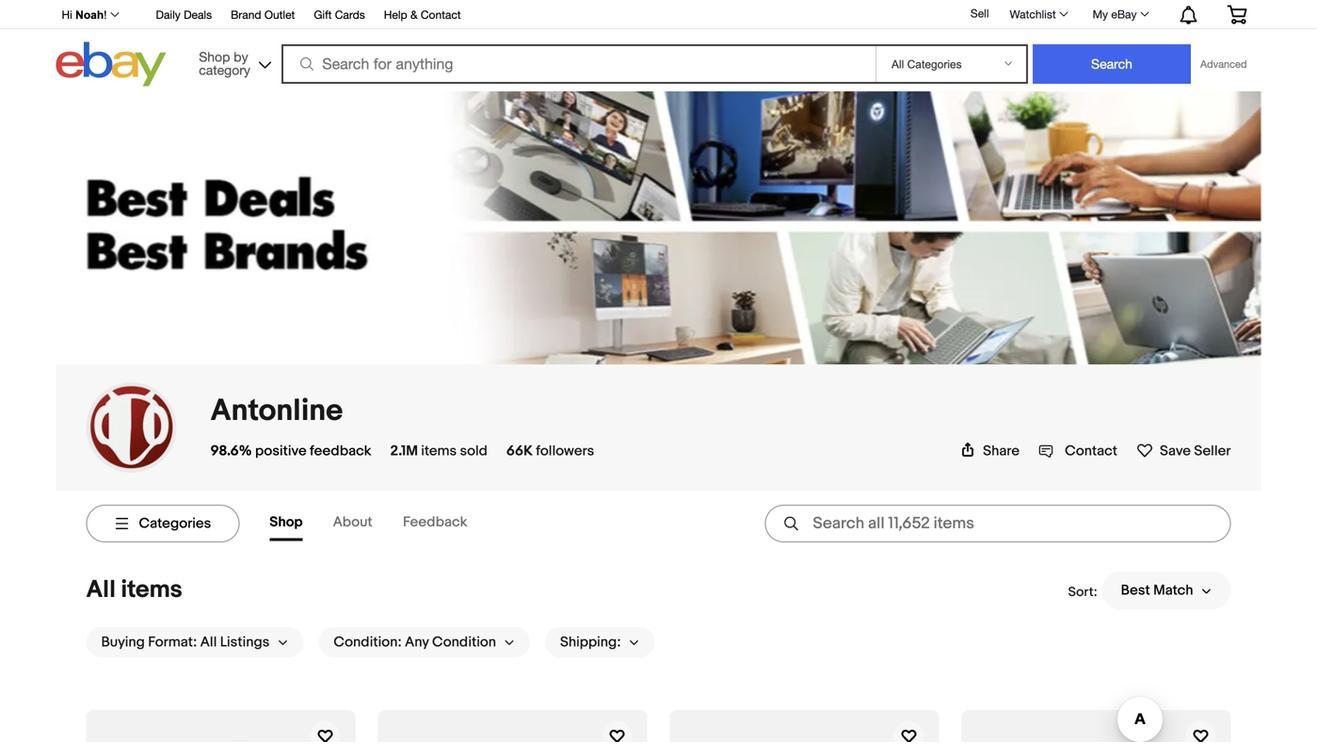 Task type: vqa. For each thing, say whether or not it's contained in the screenshot.
leftmost Frozen
no



Task type: locate. For each thing, give the bounding box(es) containing it.
condition:
[[334, 634, 402, 651]]

0 horizontal spatial contact
[[421, 8, 461, 21]]

best match
[[1121, 582, 1194, 599]]

0 horizontal spatial shop
[[199, 49, 230, 65]]

feedback
[[403, 514, 467, 531]]

match
[[1154, 582, 1194, 599]]

all
[[86, 575, 116, 604], [200, 634, 217, 651]]

2.1m
[[390, 443, 418, 459]]

about
[[333, 514, 373, 531]]

all up "buying"
[[86, 575, 116, 604]]

by
[[234, 49, 248, 65]]

contact left save
[[1065, 443, 1118, 459]]

ebay
[[1112, 8, 1137, 21]]

lenovo legion pro 5i 16" gaming laptop i7-13700hx 16gb ram 512gb ssd rtx 4060 : quick view image
[[670, 710, 939, 742]]

lenovo ideapad gaming 3 15.6" fhd laptop r5-7535hs rtx 2050 8gb ram 512gb ssd : quick view image
[[962, 710, 1231, 742]]

contact right &
[[421, 8, 461, 21]]

contact
[[421, 8, 461, 21], [1065, 443, 1118, 459]]

sold
[[460, 443, 488, 459]]

sell
[[971, 7, 989, 20]]

format:
[[148, 634, 197, 651]]

0 vertical spatial items
[[421, 443, 457, 459]]

shop for shop
[[270, 514, 303, 531]]

contact inside account navigation
[[421, 8, 461, 21]]

seller
[[1194, 443, 1231, 459]]

hi
[[62, 8, 72, 21]]

feedback
[[310, 443, 372, 459]]

0 vertical spatial shop
[[199, 49, 230, 65]]

0 vertical spatial all
[[86, 575, 116, 604]]

share
[[983, 443, 1020, 459]]

shop inside shop by category
[[199, 49, 230, 65]]

1 vertical spatial shop
[[270, 514, 303, 531]]

all right format:
[[200, 634, 217, 651]]

gift cards
[[314, 8, 365, 21]]

brand
[[231, 8, 261, 21]]

outlet
[[264, 8, 295, 21]]

items
[[421, 443, 457, 459], [121, 575, 182, 604]]

1 horizontal spatial all
[[200, 634, 217, 651]]

None submit
[[1033, 44, 1191, 84]]

shop left about
[[270, 514, 303, 531]]

help & contact link
[[384, 5, 461, 26]]

daily
[[156, 8, 181, 21]]

items up format:
[[121, 575, 182, 604]]

my ebay
[[1093, 8, 1137, 21]]

66k followers
[[506, 443, 594, 459]]

0 horizontal spatial items
[[121, 575, 182, 604]]

shop
[[199, 49, 230, 65], [270, 514, 303, 531]]

advanced link
[[1191, 45, 1257, 83]]

hi noah !
[[62, 8, 107, 21]]

any
[[405, 634, 429, 651]]

gift cards link
[[314, 5, 365, 26]]

1 vertical spatial contact
[[1065, 443, 1118, 459]]

1 vertical spatial all
[[200, 634, 217, 651]]

condition: any condition button
[[319, 627, 530, 657]]

save seller
[[1160, 443, 1231, 459]]

shop left by
[[199, 49, 230, 65]]

advanced
[[1201, 58, 1247, 70]]

category
[[199, 62, 250, 78]]

items left sold
[[421, 443, 457, 459]]

condition: any condition
[[334, 634, 496, 651]]

0 vertical spatial contact
[[421, 8, 461, 21]]

shop by category button
[[190, 42, 275, 82]]

66k
[[506, 443, 533, 459]]

buying
[[101, 634, 145, 651]]

antonline link
[[210, 393, 343, 429]]

tab list
[[270, 506, 498, 541]]

share button
[[961, 443, 1020, 459]]

hp omen 17.3" notebook qhd 240hz i7-13700hx 16gb ram 1tb ssd rtx 4080 12gb : quick view image
[[86, 710, 355, 742]]

1 horizontal spatial contact
[[1065, 443, 1118, 459]]

positive
[[255, 443, 307, 459]]

1 vertical spatial items
[[121, 575, 182, 604]]

buying format: all listings button
[[86, 627, 304, 657]]

shop for shop by category
[[199, 49, 230, 65]]

shop by category
[[199, 49, 250, 78]]

1 horizontal spatial items
[[421, 443, 457, 459]]

1 horizontal spatial shop
[[270, 514, 303, 531]]



Task type: describe. For each thing, give the bounding box(es) containing it.
Search all 11,652 items field
[[765, 505, 1231, 542]]

tab list containing shop
[[270, 506, 498, 541]]

best
[[1121, 582, 1151, 599]]

gift
[[314, 8, 332, 21]]

best match button
[[1102, 572, 1231, 609]]

my
[[1093, 8, 1108, 21]]

items for 2.1m
[[421, 443, 457, 459]]

categories button
[[86, 505, 239, 542]]

my ebay link
[[1083, 3, 1158, 25]]

cards
[[335, 8, 365, 21]]

98.6%
[[210, 443, 252, 459]]

contact link
[[1039, 443, 1118, 459]]

buying format: all listings
[[101, 634, 270, 651]]

save seller button
[[1137, 442, 1231, 459]]

shop by category banner
[[51, 0, 1261, 91]]

daily deals link
[[156, 5, 212, 26]]

watchlist link
[[1000, 3, 1077, 25]]

shipping:
[[560, 634, 621, 651]]

help & contact
[[384, 8, 461, 21]]

shipping: button
[[545, 627, 655, 657]]

all inside dropdown button
[[200, 634, 217, 651]]

none submit inside shop by category banner
[[1033, 44, 1191, 84]]

brand outlet
[[231, 8, 295, 21]]

your shopping cart image
[[1227, 5, 1248, 24]]

antonline image
[[86, 382, 177, 473]]

help
[[384, 8, 407, 21]]

noah
[[75, 8, 104, 21]]

categories
[[139, 515, 211, 532]]

followers
[[536, 443, 594, 459]]

condition
[[432, 634, 496, 651]]

lenovo legion 5 15.6" gaming laptop amd r7 7735hs rtx 4060 16gb ram 512gb ssd : quick view image
[[378, 710, 647, 742]]

watchlist
[[1010, 8, 1056, 21]]

brand outlet link
[[231, 5, 295, 26]]

98.6% positive feedback
[[210, 443, 372, 459]]

items for all
[[121, 575, 182, 604]]

0 horizontal spatial all
[[86, 575, 116, 604]]

account navigation
[[51, 0, 1261, 29]]

save
[[1160, 443, 1191, 459]]

2.1m items sold
[[390, 443, 488, 459]]

listings
[[220, 634, 270, 651]]

antonline
[[210, 393, 343, 429]]

deals
[[184, 8, 212, 21]]

sort:
[[1069, 584, 1098, 600]]

Search for anything text field
[[285, 46, 872, 82]]

!
[[104, 8, 107, 21]]

daily deals
[[156, 8, 212, 21]]

&
[[411, 8, 418, 21]]

sell link
[[962, 7, 998, 20]]

all items
[[86, 575, 182, 604]]



